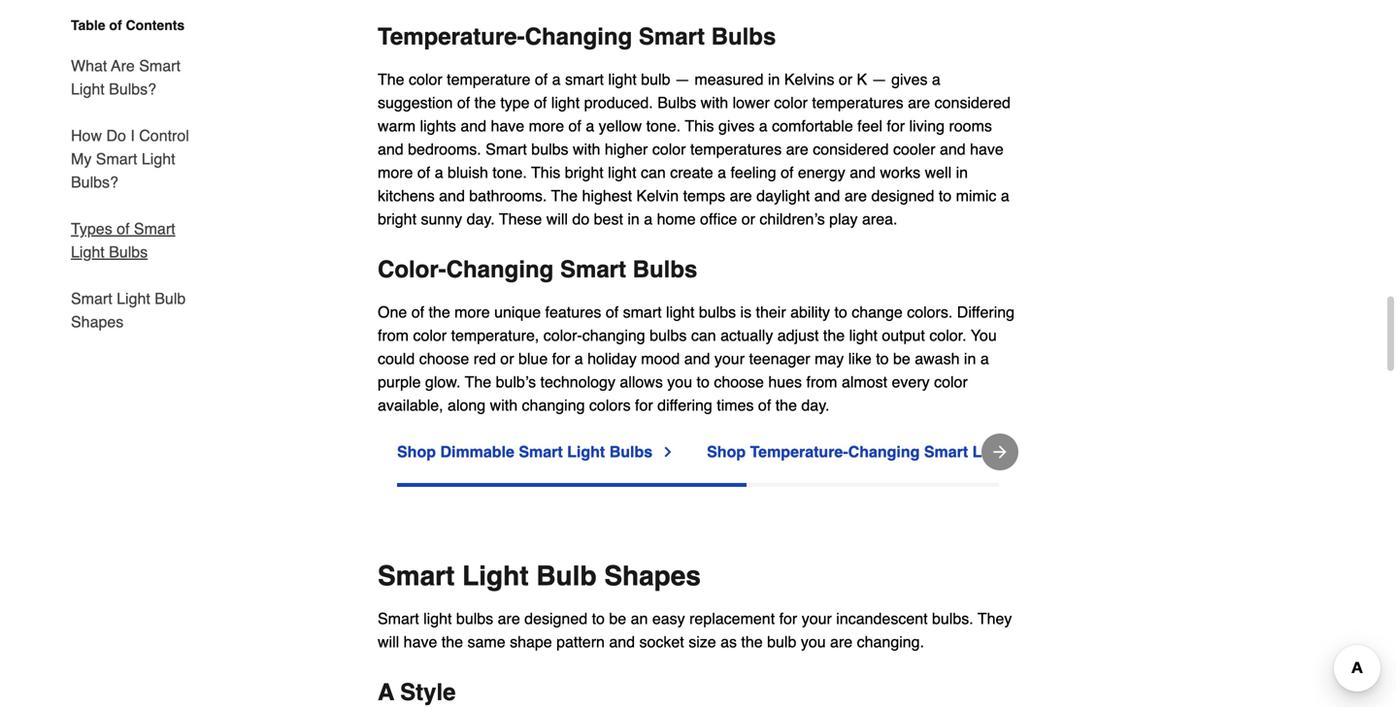 Task type: locate. For each thing, give the bounding box(es) containing it.
2 horizontal spatial with
[[701, 94, 728, 112]]

temperature- up temperature
[[378, 23, 525, 50]]

differing
[[658, 397, 713, 415]]

0 horizontal spatial will
[[378, 634, 399, 652]]

bulb up pattern
[[536, 561, 597, 592]]

0 vertical spatial bulb
[[641, 70, 671, 88]]

day.
[[467, 210, 495, 228], [802, 397, 830, 415]]

0 horizontal spatial bulb
[[641, 70, 671, 88]]

feeling
[[731, 164, 777, 182]]

well
[[925, 164, 952, 182]]

1 horizontal spatial bulb
[[767, 634, 797, 652]]

1 horizontal spatial temperature-
[[750, 443, 848, 461]]

best
[[594, 210, 623, 228]]

0 horizontal spatial temperatures
[[690, 140, 782, 158]]

choose
[[419, 350, 469, 368], [714, 373, 764, 391]]

more
[[529, 117, 564, 135], [378, 164, 413, 182], [455, 304, 490, 322]]

0 horizontal spatial with
[[490, 397, 518, 415]]

1 vertical spatial choose
[[714, 373, 764, 391]]

considered
[[935, 94, 1011, 112], [813, 140, 889, 158]]

bulbs? down are
[[109, 80, 156, 98]]

0 horizontal spatial shapes
[[71, 313, 124, 331]]

shop down the available,
[[397, 443, 436, 461]]

be
[[893, 350, 911, 368], [609, 610, 627, 628]]

light up mood
[[666, 304, 695, 322]]

bright down kitchens
[[378, 210, 417, 228]]

have up a style
[[404, 634, 437, 652]]

smart
[[639, 23, 705, 50], [139, 57, 181, 75], [486, 140, 527, 158], [96, 150, 137, 168], [134, 220, 175, 238], [560, 256, 626, 283], [71, 290, 112, 308], [519, 443, 563, 461], [924, 443, 968, 461], [378, 561, 455, 592], [378, 610, 419, 628]]

your down actually
[[715, 350, 745, 368]]

a style
[[378, 680, 456, 707]]

my
[[71, 150, 92, 168]]

awash
[[915, 350, 960, 368]]

bulbs up same
[[456, 610, 493, 628]]

1 vertical spatial your
[[802, 610, 832, 628]]

smart light bulb shapes
[[71, 290, 186, 331], [378, 561, 701, 592]]

temperatures up the feeling
[[690, 140, 782, 158]]

bulbs.
[[932, 610, 974, 628]]

for right replacement
[[779, 610, 798, 628]]

are up 'shape'
[[498, 610, 520, 628]]

shop
[[397, 443, 436, 461], [707, 443, 746, 461]]

to inside the color temperature of a smart light bulb — measured in kelvins or k — gives a suggestion of the type of light produced. bulbs with lower color temperatures are considered warm lights and have more of a yellow tone. this gives a comfortable feel for living rooms and bedrooms. smart bulbs with higher color temperatures are considered cooler and have more of a bluish tone. this bright light can create a feeling of energy and works well in kitchens and bathrooms. the highest kelvin temps are daylight and are designed to mimic a bright sunny day. these will do best in a home office or children's play area.
[[939, 187, 952, 205]]

and up well on the top right of the page
[[940, 140, 966, 158]]

bulb
[[641, 70, 671, 88], [767, 634, 797, 652]]

change
[[852, 304, 903, 322]]

you inside smart light bulbs are designed to be an easy replacement for your incandescent bulbs. they will have the same shape pattern and socket size as the bulb you are changing.
[[801, 634, 826, 652]]

1 horizontal spatial —
[[872, 70, 887, 88]]

1 horizontal spatial be
[[893, 350, 911, 368]]

of right features
[[606, 304, 619, 322]]

scrollbar
[[397, 484, 747, 488]]

times
[[717, 397, 754, 415]]

shop for shop temperature-changing smart light bulbs
[[707, 443, 746, 461]]

or right "red"
[[500, 350, 514, 368]]

1 horizontal spatial bright
[[565, 164, 604, 182]]

1 horizontal spatial this
[[685, 117, 714, 135]]

your left incandescent
[[802, 610, 832, 628]]

for
[[887, 117, 905, 135], [552, 350, 570, 368], [635, 397, 653, 415], [779, 610, 798, 628]]

1 vertical spatial designed
[[525, 610, 588, 628]]

and inside smart light bulbs are designed to be an easy replacement for your incandescent bulbs. they will have the same shape pattern and socket size as the bulb you are changing.
[[609, 634, 635, 652]]

smart inside the color temperature of a smart light bulb — measured in kelvins or k — gives a suggestion of the type of light produced. bulbs with lower color temperatures are considered warm lights and have more of a yellow tone. this gives a comfortable feel for living rooms and bedrooms. smart bulbs with higher color temperatures are considered cooler and have more of a bluish tone. this bright light can create a feeling of energy and works well in kitchens and bathrooms. the highest kelvin temps are daylight and are designed to mimic a bright sunny day. these will do best in a home office or children's play area.
[[486, 140, 527, 158]]

glow.
[[425, 373, 461, 391]]

1 horizontal spatial considered
[[935, 94, 1011, 112]]

for right feel
[[887, 117, 905, 135]]

2 shop from the left
[[707, 443, 746, 461]]

the inside the color temperature of a smart light bulb — measured in kelvins or k — gives a suggestion of the type of light produced. bulbs with lower color temperatures are considered warm lights and have more of a yellow tone. this gives a comfortable feel for living rooms and bedrooms. smart bulbs with higher color temperatures are considered cooler and have more of a bluish tone. this bright light can create a feeling of energy and works well in kitchens and bathrooms. the highest kelvin temps are daylight and are designed to mimic a bright sunny day. these will do best in a home office or children's play area.
[[475, 94, 496, 112]]

0 vertical spatial have
[[491, 117, 525, 135]]

0 horizontal spatial smart light bulb shapes
[[71, 290, 186, 331]]

1 vertical spatial day.
[[802, 397, 830, 415]]

temperatures
[[812, 94, 904, 112], [690, 140, 782, 158]]

0 vertical spatial more
[[529, 117, 564, 135]]

1 horizontal spatial you
[[801, 634, 826, 652]]

light inside the 'smart light bulb shapes'
[[117, 290, 150, 308]]

with left "higher"
[[573, 140, 601, 158]]

changing up unique
[[446, 256, 554, 283]]

light inside what are smart light bulbs?
[[71, 80, 105, 98]]

produced.
[[584, 94, 653, 112]]

features
[[545, 304, 601, 322]]

0 vertical spatial from
[[378, 327, 409, 345]]

bulbs?
[[109, 80, 156, 98], [71, 173, 118, 191]]

color down kelvins
[[774, 94, 808, 112]]

to down well on the top right of the page
[[939, 187, 952, 205]]

bulbs down measured at top
[[658, 94, 697, 112]]

designed inside the color temperature of a smart light bulb — measured in kelvins or k — gives a suggestion of the type of light produced. bulbs with lower color temperatures are considered warm lights and have more of a yellow tone. this gives a comfortable feel for living rooms and bedrooms. smart bulbs with higher color temperatures are considered cooler and have more of a bluish tone. this bright light can create a feeling of energy and works well in kitchens and bathrooms. the highest kelvin temps are daylight and are designed to mimic a bright sunny day. these will do best in a home office or children's play area.
[[872, 187, 935, 205]]

from
[[378, 327, 409, 345], [807, 373, 838, 391]]

0 horizontal spatial the
[[378, 70, 405, 88]]

2 vertical spatial the
[[465, 373, 492, 391]]

differing
[[957, 304, 1015, 322]]

1 vertical spatial gives
[[719, 117, 755, 135]]

0 horizontal spatial you
[[667, 373, 692, 391]]

in inside one of the more unique features of smart light bulbs is their ability to change colors. differing from color temperature, color-changing bulbs can actually adjust the light output color. you could choose red or blue for a holiday mood and your teenager may like to be awash in a purple glow. the bulb's technology allows you to choose hues from almost every color available, along with changing colors for differing times of the day.
[[964, 350, 976, 368]]

0 vertical spatial designed
[[872, 187, 935, 205]]

shapes
[[71, 313, 124, 331], [604, 561, 701, 592]]

and
[[461, 117, 487, 135], [378, 140, 404, 158], [940, 140, 966, 158], [850, 164, 876, 182], [439, 187, 465, 205], [815, 187, 840, 205], [684, 350, 710, 368], [609, 634, 635, 652]]

0 vertical spatial changing
[[582, 327, 645, 345]]

of up daylight
[[781, 164, 794, 182]]

1 horizontal spatial the
[[465, 373, 492, 391]]

of down temperature
[[457, 94, 470, 112]]

or left the k
[[839, 70, 853, 88]]

of inside types of smart light bulbs
[[117, 220, 130, 238]]

can up kelvin
[[641, 164, 666, 182]]

can inside the color temperature of a smart light bulb — measured in kelvins or k — gives a suggestion of the type of light produced. bulbs with lower color temperatures are considered warm lights and have more of a yellow tone. this gives a comfortable feel for living rooms and bedrooms. smart bulbs with higher color temperatures are considered cooler and have more of a bluish tone. this bright light can create a feeling of energy and works well in kitchens and bathrooms. the highest kelvin temps are daylight and are designed to mimic a bright sunny day. these will do best in a home office or children's play area.
[[641, 164, 666, 182]]

more down type
[[529, 117, 564, 135]]

choose up times
[[714, 373, 764, 391]]

k
[[857, 70, 867, 88]]

the down temperature
[[475, 94, 496, 112]]

0 vertical spatial bulbs?
[[109, 80, 156, 98]]

1 horizontal spatial can
[[691, 327, 716, 345]]

1 vertical spatial you
[[801, 634, 826, 652]]

you up differing
[[667, 373, 692, 391]]

1 vertical spatial smart light bulb shapes
[[378, 561, 701, 592]]

feel
[[858, 117, 883, 135]]

bulbs
[[531, 140, 569, 158], [699, 304, 736, 322], [650, 327, 687, 345], [456, 610, 493, 628]]

temperature,
[[451, 327, 539, 345]]

changing up produced.
[[525, 23, 632, 50]]

hues
[[769, 373, 802, 391]]

you inside one of the more unique features of smart light bulbs is their ability to change colors. differing from color temperature, color-changing bulbs can actually adjust the light output color. you could choose red or blue for a holiday mood and your teenager may like to be awash in a purple glow. the bulb's technology allows you to choose hues from almost every color available, along with changing colors for differing times of the day.
[[667, 373, 692, 391]]

light up style
[[424, 610, 452, 628]]

1 horizontal spatial will
[[546, 210, 568, 228]]

0 vertical spatial changing
[[525, 23, 632, 50]]

from down one
[[378, 327, 409, 345]]

bulbs? inside "how do i control my smart light bulbs?"
[[71, 173, 118, 191]]

or right office
[[742, 210, 756, 228]]

2 horizontal spatial the
[[551, 187, 578, 205]]

as
[[721, 634, 737, 652]]

0 vertical spatial gives
[[892, 70, 928, 88]]

0 vertical spatial shapes
[[71, 313, 124, 331]]

0 vertical spatial tone.
[[646, 117, 681, 135]]

0 vertical spatial day.
[[467, 210, 495, 228]]

— left measured at top
[[675, 70, 690, 88]]

temperature-changing smart bulbs
[[378, 23, 776, 50]]

considered down feel
[[813, 140, 889, 158]]

allows
[[620, 373, 663, 391]]

1 horizontal spatial gives
[[892, 70, 928, 88]]

will inside the color temperature of a smart light bulb — measured in kelvins or k — gives a suggestion of the type of light produced. bulbs with lower color temperatures are considered warm lights and have more of a yellow tone. this gives a comfortable feel for living rooms and bedrooms. smart bulbs with higher color temperatures are considered cooler and have more of a bluish tone. this bright light can create a feeling of energy and works well in kitchens and bathrooms. the highest kelvin temps are daylight and are designed to mimic a bright sunny day. these will do best in a home office or children's play area.
[[546, 210, 568, 228]]

the up suggestion
[[378, 70, 405, 88]]

smart inside what are smart light bulbs?
[[139, 57, 181, 75]]

bluish
[[448, 164, 488, 182]]

smart light bulb shapes down types of smart light bulbs link
[[71, 290, 186, 331]]

1 horizontal spatial designed
[[872, 187, 935, 205]]

and down the an
[[609, 634, 635, 652]]

smart light bulb shapes link
[[71, 276, 201, 334]]

lower
[[733, 94, 770, 112]]

1 horizontal spatial choose
[[714, 373, 764, 391]]

1 horizontal spatial shop
[[707, 443, 746, 461]]

this
[[685, 117, 714, 135], [531, 164, 561, 182]]

shapes inside 'link'
[[71, 313, 124, 331]]

for inside smart light bulbs are designed to be an easy replacement for your incandescent bulbs. they will have the same shape pattern and socket size as the bulb you are changing.
[[779, 610, 798, 628]]

actually
[[721, 327, 773, 345]]

smart light bulbs are designed to be an easy replacement for your incandescent bulbs. they will have the same shape pattern and socket size as the bulb you are changing.
[[378, 610, 1012, 652]]

0 vertical spatial smart
[[565, 70, 604, 88]]

1 vertical spatial temperature-
[[750, 443, 848, 461]]

2 horizontal spatial or
[[839, 70, 853, 88]]

bulbs left the chevron right image
[[610, 443, 653, 461]]

0 horizontal spatial tone.
[[493, 164, 527, 182]]

1 horizontal spatial smart
[[623, 304, 662, 322]]

0 horizontal spatial from
[[378, 327, 409, 345]]

from down may
[[807, 373, 838, 391]]

or inside one of the more unique features of smart light bulbs is their ability to change colors. differing from color temperature, color-changing bulbs can actually adjust the light output color. you could choose red or blue for a holiday mood and your teenager may like to be awash in a purple glow. the bulb's technology allows you to choose hues from almost every color available, along with changing colors for differing times of the day.
[[500, 350, 514, 368]]

the down "red"
[[465, 373, 492, 391]]

designed
[[872, 187, 935, 205], [525, 610, 588, 628]]

0 horizontal spatial choose
[[419, 350, 469, 368]]

to
[[939, 187, 952, 205], [835, 304, 848, 322], [876, 350, 889, 368], [697, 373, 710, 391], [592, 610, 605, 628]]

0 vertical spatial the
[[378, 70, 405, 88]]

changing down technology
[[522, 397, 585, 415]]

of
[[109, 17, 122, 33], [535, 70, 548, 88], [457, 94, 470, 112], [534, 94, 547, 112], [569, 117, 582, 135], [417, 164, 430, 182], [781, 164, 794, 182], [117, 220, 130, 238], [411, 304, 424, 322], [606, 304, 619, 322], [758, 397, 771, 415]]

can inside one of the more unique features of smart light bulbs is their ability to change colors. differing from color temperature, color-changing bulbs can actually adjust the light output color. you could choose red or blue for a holiday mood and your teenager may like to be awash in a purple glow. the bulb's technology allows you to choose hues from almost every color available, along with changing colors for differing times of the day.
[[691, 327, 716, 345]]

works
[[880, 164, 921, 182]]

type
[[500, 94, 530, 112]]

smart light bulb shapes inside smart light bulb shapes 'link'
[[71, 290, 186, 331]]

are
[[908, 94, 931, 112], [786, 140, 809, 158], [730, 187, 752, 205], [845, 187, 867, 205], [498, 610, 520, 628], [830, 634, 853, 652]]

same
[[468, 634, 506, 652]]

color down awash
[[934, 373, 968, 391]]

how
[[71, 127, 102, 145]]

you left changing.
[[801, 634, 826, 652]]

the up may
[[823, 327, 845, 345]]

light inside "how do i control my smart light bulbs?"
[[142, 150, 175, 168]]

0 horizontal spatial can
[[641, 164, 666, 182]]

0 horizontal spatial shop
[[397, 443, 436, 461]]

table of contents
[[71, 17, 185, 33]]

temperature-
[[378, 23, 525, 50], [750, 443, 848, 461]]

more inside one of the more unique features of smart light bulbs is their ability to change colors. differing from color temperature, color-changing bulbs can actually adjust the light output color. you could choose red or blue for a holiday mood and your teenager may like to be awash in a purple glow. the bulb's technology allows you to choose hues from almost every color available, along with changing colors for differing times of the day.
[[455, 304, 490, 322]]

more up temperature,
[[455, 304, 490, 322]]

1 vertical spatial bulbs?
[[71, 173, 118, 191]]

smart up mood
[[623, 304, 662, 322]]

in
[[768, 70, 780, 88], [956, 164, 968, 182], [628, 210, 640, 228], [964, 350, 976, 368]]

0 vertical spatial will
[[546, 210, 568, 228]]

1 vertical spatial more
[[378, 164, 413, 182]]

sunny
[[421, 210, 462, 228]]

in down you at top right
[[964, 350, 976, 368]]

light inside types of smart light bulbs
[[71, 243, 105, 261]]

in up lower
[[768, 70, 780, 88]]

smart light bulb shapes up 'shape'
[[378, 561, 701, 592]]

types of smart light bulbs
[[71, 220, 175, 261]]

bulbs? down my on the top
[[71, 173, 118, 191]]

changing up holiday
[[582, 327, 645, 345]]

kelvins
[[785, 70, 835, 88]]

mood
[[641, 350, 680, 368]]

0 horizontal spatial more
[[378, 164, 413, 182]]

— right the k
[[872, 70, 887, 88]]

1 horizontal spatial with
[[573, 140, 601, 158]]

of right table
[[109, 17, 122, 33]]

0 horizontal spatial bulb
[[155, 290, 186, 308]]

bulbs down home
[[633, 256, 698, 283]]

1 vertical spatial have
[[970, 140, 1004, 158]]

more up kitchens
[[378, 164, 413, 182]]

have down rooms
[[970, 140, 1004, 158]]

1 vertical spatial will
[[378, 634, 399, 652]]

table
[[71, 17, 105, 33]]

color up could
[[413, 327, 447, 345]]

with inside one of the more unique features of smart light bulbs is their ability to change colors. differing from color temperature, color-changing bulbs can actually adjust the light output color. you could choose red or blue for a holiday mood and your teenager may like to be awash in a purple glow. the bulb's technology allows you to choose hues from almost every color available, along with changing colors for differing times of the day.
[[490, 397, 518, 415]]

of right types
[[117, 220, 130, 238]]

gives down lower
[[719, 117, 755, 135]]

0 vertical spatial considered
[[935, 94, 1011, 112]]

2 horizontal spatial more
[[529, 117, 564, 135]]

a down temperature-changing smart bulbs
[[552, 70, 561, 88]]

0 horizontal spatial or
[[500, 350, 514, 368]]

0 vertical spatial bright
[[565, 164, 604, 182]]

1 horizontal spatial from
[[807, 373, 838, 391]]

bulb
[[155, 290, 186, 308], [536, 561, 597, 592]]

bulbs up measured at top
[[711, 23, 776, 50]]

0 horizontal spatial day.
[[467, 210, 495, 228]]

the
[[475, 94, 496, 112], [429, 304, 450, 322], [823, 327, 845, 345], [776, 397, 797, 415], [442, 634, 463, 652], [741, 634, 763, 652]]

designed up pattern
[[525, 610, 588, 628]]

in right well on the top right of the page
[[956, 164, 968, 182]]

suggestion
[[378, 94, 453, 112]]

one of the more unique features of smart light bulbs is their ability to change colors. differing from color temperature, color-changing bulbs can actually adjust the light output color. you could choose red or blue for a holiday mood and your teenager may like to be awash in a purple glow. the bulb's technology allows you to choose hues from almost every color available, along with changing colors for differing times of the day.
[[378, 304, 1015, 415]]

are down the feeling
[[730, 187, 752, 205]]

choose up glow.
[[419, 350, 469, 368]]

changing down almost
[[848, 443, 920, 461]]

rooms
[[949, 117, 992, 135]]

1 horizontal spatial or
[[742, 210, 756, 228]]

0 horizontal spatial —
[[675, 70, 690, 88]]

1 horizontal spatial bulb
[[536, 561, 597, 592]]

0 vertical spatial can
[[641, 164, 666, 182]]

bulb down types of smart light bulbs link
[[155, 290, 186, 308]]

—
[[675, 70, 690, 88], [872, 70, 887, 88]]

0 vertical spatial bulb
[[155, 290, 186, 308]]

comfortable
[[772, 117, 853, 135]]

1 shop from the left
[[397, 443, 436, 461]]

0 vertical spatial smart light bulb shapes
[[71, 290, 186, 331]]

with down 'bulb's'
[[490, 397, 518, 415]]

can left actually
[[691, 327, 716, 345]]

will left do
[[546, 210, 568, 228]]

you
[[667, 373, 692, 391], [801, 634, 826, 652]]

1 horizontal spatial your
[[802, 610, 832, 628]]

0 horizontal spatial temperature-
[[378, 23, 525, 50]]

1 horizontal spatial more
[[455, 304, 490, 322]]

daylight
[[757, 187, 810, 205]]

your
[[715, 350, 745, 368], [802, 610, 832, 628]]

0 horizontal spatial gives
[[719, 117, 755, 135]]

2 vertical spatial with
[[490, 397, 518, 415]]

tone. right yellow
[[646, 117, 681, 135]]

higher
[[605, 140, 648, 158]]

be down output
[[893, 350, 911, 368]]

to right like
[[876, 350, 889, 368]]

1 horizontal spatial day.
[[802, 397, 830, 415]]

0 vertical spatial be
[[893, 350, 911, 368]]

2 vertical spatial or
[[500, 350, 514, 368]]

a up technology
[[575, 350, 583, 368]]

1 vertical spatial be
[[609, 610, 627, 628]]

0 vertical spatial temperatures
[[812, 94, 904, 112]]

1 vertical spatial smart
[[623, 304, 662, 322]]

and left works
[[850, 164, 876, 182]]

with down measured at top
[[701, 94, 728, 112]]

1 vertical spatial bright
[[378, 210, 417, 228]]

0 vertical spatial your
[[715, 350, 745, 368]]

1 horizontal spatial tone.
[[646, 117, 681, 135]]

0 horizontal spatial designed
[[525, 610, 588, 628]]

a down bedrooms.
[[435, 164, 443, 182]]



Task type: vqa. For each thing, say whether or not it's contained in the screenshot.
middle The
yes



Task type: describe. For each thing, give the bounding box(es) containing it.
shop temperature-changing smart light bulbs
[[707, 443, 1058, 461]]

bulbs inside the color temperature of a smart light bulb — measured in kelvins or k — gives a suggestion of the type of light produced. bulbs with lower color temperatures are considered warm lights and have more of a yellow tone. this gives a comfortable feel for living rooms and bedrooms. smart bulbs with higher color temperatures are considered cooler and have more of a bluish tone. this bright light can create a feeling of energy and works well in kitchens and bathrooms. the highest kelvin temps are daylight and are designed to mimic a bright sunny day. these will do best in a home office or children's play area.
[[658, 94, 697, 112]]

colors
[[589, 397, 631, 415]]

0 vertical spatial or
[[839, 70, 853, 88]]

color.
[[930, 327, 967, 345]]

their
[[756, 304, 786, 322]]

bulbs inside smart light bulbs are designed to be an easy replacement for your incandescent bulbs. they will have the same shape pattern and socket size as the bulb you are changing.
[[456, 610, 493, 628]]

chevron right image
[[660, 445, 676, 460]]

1 vertical spatial or
[[742, 210, 756, 228]]

designed inside smart light bulbs are designed to be an easy replacement for your incandescent bulbs. they will have the same shape pattern and socket size as the bulb you are changing.
[[525, 610, 588, 628]]

bedrooms.
[[408, 140, 481, 158]]

are
[[111, 57, 135, 75]]

shop temperature-changing smart light bulbs link
[[707, 441, 1081, 464]]

teenager
[[749, 350, 811, 368]]

of left yellow
[[569, 117, 582, 135]]

how do i control my smart light bulbs? link
[[71, 113, 201, 206]]

bulb inside smart light bulb shapes 'link'
[[155, 290, 186, 308]]

a up living
[[932, 70, 941, 88]]

could
[[378, 350, 415, 368]]

is
[[741, 304, 752, 322]]

light down "higher"
[[608, 164, 637, 182]]

kelvin
[[637, 187, 679, 205]]

of right type
[[534, 94, 547, 112]]

blue
[[519, 350, 548, 368]]

smart inside "how do i control my smart light bulbs?"
[[96, 150, 137, 168]]

area.
[[862, 210, 898, 228]]

control
[[139, 127, 189, 145]]

unique
[[494, 304, 541, 322]]

a down you at top right
[[981, 350, 989, 368]]

the left same
[[442, 634, 463, 652]]

available,
[[378, 397, 443, 415]]

for down color-
[[552, 350, 570, 368]]

1 horizontal spatial have
[[491, 117, 525, 135]]

arrow right image
[[991, 443, 1010, 462]]

bulb's
[[496, 373, 536, 391]]

of right temperature
[[535, 70, 548, 88]]

smart inside the color temperature of a smart light bulb — measured in kelvins or k — gives a suggestion of the type of light produced. bulbs with lower color temperatures are considered warm lights and have more of a yellow tone. this gives a comfortable feel for living rooms and bedrooms. smart bulbs with higher color temperatures are considered cooler and have more of a bluish tone. this bright light can create a feeling of energy and works well in kitchens and bathrooms. the highest kelvin temps are daylight and are designed to mimic a bright sunny day. these will do best in a home office or children's play area.
[[565, 70, 604, 88]]

the right as
[[741, 634, 763, 652]]

create
[[670, 164, 713, 182]]

light up like
[[849, 327, 878, 345]]

1 vertical spatial this
[[531, 164, 561, 182]]

color up create
[[652, 140, 686, 158]]

you
[[971, 327, 997, 345]]

1 vertical spatial considered
[[813, 140, 889, 158]]

smart inside types of smart light bulbs
[[134, 220, 175, 238]]

may
[[815, 350, 844, 368]]

shop dimmable smart light bulbs
[[397, 443, 653, 461]]

light up produced.
[[608, 70, 637, 88]]

pattern
[[557, 634, 605, 652]]

temperature
[[447, 70, 531, 88]]

a
[[378, 680, 394, 707]]

shop dimmable smart light bulbs link
[[397, 441, 676, 464]]

technology
[[540, 373, 616, 391]]

changing for color-
[[446, 256, 554, 283]]

0 vertical spatial temperature-
[[378, 23, 525, 50]]

every
[[892, 373, 930, 391]]

office
[[700, 210, 737, 228]]

these
[[499, 210, 542, 228]]

color up suggestion
[[409, 70, 443, 88]]

almost
[[842, 373, 888, 391]]

bulb inside smart light bulbs are designed to be an easy replacement for your incandescent bulbs. they will have the same shape pattern and socket size as the bulb you are changing.
[[767, 634, 797, 652]]

of up kitchens
[[417, 164, 430, 182]]

shape
[[510, 634, 552, 652]]

light inside smart light bulbs are designed to be an easy replacement for your incandescent bulbs. they will have the same shape pattern and socket size as the bulb you are changing.
[[424, 610, 452, 628]]

bulbs left the is
[[699, 304, 736, 322]]

a right mimic
[[1001, 187, 1010, 205]]

bulbs inside types of smart light bulbs
[[109, 243, 148, 261]]

home
[[657, 210, 696, 228]]

will inside smart light bulbs are designed to be an easy replacement for your incandescent bulbs. they will have the same shape pattern and socket size as the bulb you are changing.
[[378, 634, 399, 652]]

shop for shop dimmable smart light bulbs
[[397, 443, 436, 461]]

1 vertical spatial the
[[551, 187, 578, 205]]

for inside the color temperature of a smart light bulb — measured in kelvins or k — gives a suggestion of the type of light produced. bulbs with lower color temperatures are considered warm lights and have more of a yellow tone. this gives a comfortable feel for living rooms and bedrooms. smart bulbs with higher color temperatures are considered cooler and have more of a bluish tone. this bright light can create a feeling of energy and works well in kitchens and bathrooms. the highest kelvin temps are daylight and are designed to mimic a bright sunny day. these will do best in a home office or children's play area.
[[887, 117, 905, 135]]

output
[[882, 327, 925, 345]]

colors.
[[907, 304, 953, 322]]

smart inside one of the more unique features of smart light bulbs is their ability to change colors. differing from color temperature, color-changing bulbs can actually adjust the light output color. you could choose red or blue for a holiday mood and your teenager may like to be awash in a purple glow. the bulb's technology allows you to choose hues from almost every color available, along with changing colors for differing times of the day.
[[623, 304, 662, 322]]

bulbs? inside what are smart light bulbs?
[[109, 80, 156, 98]]

temps
[[683, 187, 726, 205]]

a down lower
[[759, 117, 768, 135]]

warm
[[378, 117, 416, 135]]

lights
[[420, 117, 456, 135]]

and right lights
[[461, 117, 487, 135]]

be inside one of the more unique features of smart light bulbs is their ability to change colors. differing from color temperature, color-changing bulbs can actually adjust the light output color. you could choose red or blue for a holiday mood and your teenager may like to be awash in a purple glow. the bulb's technology allows you to choose hues from almost every color available, along with changing colors for differing times of the day.
[[893, 350, 911, 368]]

and inside one of the more unique features of smart light bulbs is their ability to change colors. differing from color temperature, color-changing bulbs can actually adjust the light output color. you could choose red or blue for a holiday mood and your teenager may like to be awash in a purple glow. the bulb's technology allows you to choose hues from almost every color available, along with changing colors for differing times of the day.
[[684, 350, 710, 368]]

day. inside the color temperature of a smart light bulb — measured in kelvins or k — gives a suggestion of the type of light produced. bulbs with lower color temperatures are considered warm lights and have more of a yellow tone. this gives a comfortable feel for living rooms and bedrooms. smart bulbs with higher color temperatures are considered cooler and have more of a bluish tone. this bright light can create a feeling of energy and works well in kitchens and bathrooms. the highest kelvin temps are daylight and are designed to mimic a bright sunny day. these will do best in a home office or children's play area.
[[467, 210, 495, 228]]

1 horizontal spatial temperatures
[[812, 94, 904, 112]]

measured
[[695, 70, 764, 88]]

the down hues
[[776, 397, 797, 415]]

of right one
[[411, 304, 424, 322]]

contents
[[126, 17, 185, 33]]

to right ability
[[835, 304, 848, 322]]

1 horizontal spatial smart light bulb shapes
[[378, 561, 701, 592]]

highest
[[582, 187, 632, 205]]

and down warm
[[378, 140, 404, 158]]

mimic
[[956, 187, 997, 205]]

1 vertical spatial tone.
[[493, 164, 527, 182]]

are down incandescent
[[830, 634, 853, 652]]

temperature- inside the shop temperature-changing smart light bulbs link
[[750, 443, 848, 461]]

to up differing
[[697, 373, 710, 391]]

the right one
[[429, 304, 450, 322]]

replacement
[[690, 610, 775, 628]]

a up the temps
[[718, 164, 726, 182]]

smart inside 'link'
[[71, 290, 112, 308]]

changing for temperature-
[[525, 23, 632, 50]]

1 vertical spatial changing
[[522, 397, 585, 415]]

bulb inside the color temperature of a smart light bulb — measured in kelvins or k — gives a suggestion of the type of light produced. bulbs with lower color temperatures are considered warm lights and have more of a yellow tone. this gives a comfortable feel for living rooms and bedrooms. smart bulbs with higher color temperatures are considered cooler and have more of a bluish tone. this bright light can create a feeling of energy and works well in kitchens and bathrooms. the highest kelvin temps are daylight and are designed to mimic a bright sunny day. these will do best in a home office or children's play area.
[[641, 70, 671, 88]]

how do i control my smart light bulbs?
[[71, 127, 189, 191]]

i
[[130, 127, 135, 145]]

have inside smart light bulbs are designed to be an easy replacement for your incandescent bulbs. they will have the same shape pattern and socket size as the bulb you are changing.
[[404, 634, 437, 652]]

style
[[400, 680, 456, 707]]

your inside smart light bulbs are designed to be an easy replacement for your incandescent bulbs. they will have the same shape pattern and socket size as the bulb you are changing.
[[802, 610, 832, 628]]

types
[[71, 220, 112, 238]]

dimmable
[[440, 443, 515, 461]]

bulbs inside the color temperature of a smart light bulb — measured in kelvins or k — gives a suggestion of the type of light produced. bulbs with lower color temperatures are considered warm lights and have more of a yellow tone. this gives a comfortable feel for living rooms and bedrooms. smart bulbs with higher color temperatures are considered cooler and have more of a bluish tone. this bright light can create a feeling of energy and works well in kitchens and bathrooms. the highest kelvin temps are daylight and are designed to mimic a bright sunny day. these will do best in a home office or children's play area.
[[531, 140, 569, 158]]

a left yellow
[[586, 117, 595, 135]]

children's
[[760, 210, 825, 228]]

1 vertical spatial with
[[573, 140, 601, 158]]

energy
[[798, 164, 846, 182]]

kitchens
[[378, 187, 435, 205]]

are down comfortable
[[786, 140, 809, 158]]

2 vertical spatial changing
[[848, 443, 920, 461]]

what are smart light bulbs? link
[[71, 43, 201, 113]]

0 vertical spatial choose
[[419, 350, 469, 368]]

along
[[448, 397, 486, 415]]

socket
[[639, 634, 684, 652]]

types of smart light bulbs link
[[71, 206, 201, 276]]

0 horizontal spatial bright
[[378, 210, 417, 228]]

and up sunny
[[439, 187, 465, 205]]

of right times
[[758, 397, 771, 415]]

are up play at the top of the page
[[845, 187, 867, 205]]

table of contents element
[[55, 16, 201, 334]]

an
[[631, 610, 648, 628]]

for down allows on the bottom left of the page
[[635, 397, 653, 415]]

one
[[378, 304, 407, 322]]

your inside one of the more unique features of smart light bulbs is their ability to change colors. differing from color temperature, color-changing bulbs can actually adjust the light output color. you could choose red or blue for a holiday mood and your teenager may like to be awash in a purple glow. the bulb's technology allows you to choose hues from almost every color available, along with changing colors for differing times of the day.
[[715, 350, 745, 368]]

adjust
[[778, 327, 819, 345]]

day. inside one of the more unique features of smart light bulbs is their ability to change colors. differing from color temperature, color-changing bulbs can actually adjust the light output color. you could choose red or blue for a holiday mood and your teenager may like to be awash in a purple glow. the bulb's technology allows you to choose hues from almost every color available, along with changing colors for differing times of the day.
[[802, 397, 830, 415]]

0 vertical spatial this
[[685, 117, 714, 135]]

smart inside smart light bulbs are designed to be an easy replacement for your incandescent bulbs. they will have the same shape pattern and socket size as the bulb you are changing.
[[378, 610, 419, 628]]

be inside smart light bulbs are designed to be an easy replacement for your incandescent bulbs. they will have the same shape pattern and socket size as the bulb you are changing.
[[609, 610, 627, 628]]

1 vertical spatial shapes
[[604, 561, 701, 592]]

and down 'energy'
[[815, 187, 840, 205]]

ability
[[791, 304, 830, 322]]

are up living
[[908, 94, 931, 112]]

a down kelvin
[[644, 210, 653, 228]]

yellow
[[599, 117, 642, 135]]

bulbs up mood
[[650, 327, 687, 345]]

2 horizontal spatial have
[[970, 140, 1004, 158]]

in right best
[[628, 210, 640, 228]]

bathrooms.
[[469, 187, 547, 205]]

holiday
[[588, 350, 637, 368]]

light right type
[[551, 94, 580, 112]]

2 — from the left
[[872, 70, 887, 88]]

bulbs right arrow right image
[[1015, 443, 1058, 461]]

incandescent
[[836, 610, 928, 628]]

do
[[572, 210, 590, 228]]

they
[[978, 610, 1012, 628]]

what
[[71, 57, 107, 75]]

to inside smart light bulbs are designed to be an easy replacement for your incandescent bulbs. they will have the same shape pattern and socket size as the bulb you are changing.
[[592, 610, 605, 628]]

0 vertical spatial with
[[701, 94, 728, 112]]

1 — from the left
[[675, 70, 690, 88]]

play
[[829, 210, 858, 228]]

what are smart light bulbs?
[[71, 57, 181, 98]]

the inside one of the more unique features of smart light bulbs is their ability to change colors. differing from color temperature, color-changing bulbs can actually adjust the light output color. you could choose red or blue for a holiday mood and your teenager may like to be awash in a purple glow. the bulb's technology allows you to choose hues from almost every color available, along with changing colors for differing times of the day.
[[465, 373, 492, 391]]

changing.
[[857, 634, 925, 652]]



